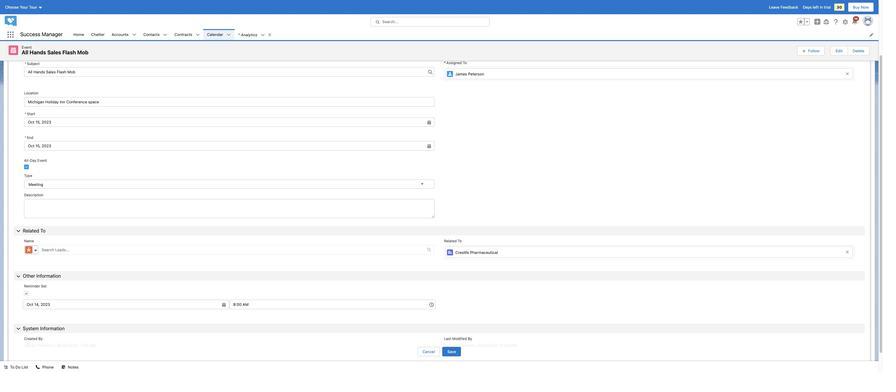 Task type: describe. For each thing, give the bounding box(es) containing it.
11:05
[[499, 343, 509, 348]]

to do list button
[[0, 361, 32, 373]]

by inside last modified by james peterson , 9/29/2023, 11:05 am
[[468, 336, 472, 341]]

by inside 'created by james peterson , 9/29/2023, 7:30 am'
[[38, 336, 43, 341]]

assigned to
[[446, 60, 467, 65]]

set
[[41, 284, 47, 288]]

james peterson link
[[446, 68, 853, 79]]

contracts
[[174, 32, 192, 37]]

related link
[[90, 27, 116, 38]]

modified
[[452, 336, 467, 341]]

type
[[24, 173, 32, 178]]

buy now
[[853, 5, 869, 10]]

calendar details
[[23, 50, 58, 55]]

start
[[27, 112, 35, 116]]

Location text field
[[24, 97, 435, 107]]

meeting for meeting
[[29, 182, 43, 187]]

now
[[861, 5, 869, 10]]

choose your tour
[[5, 5, 37, 10]]

1 horizontal spatial chatter
[[128, 28, 144, 34]]

james inside 'created by james peterson , 9/29/2023, 7:30 am'
[[24, 343, 37, 348]]

all-day event
[[24, 158, 47, 163]]

details inside dropdown button
[[43, 50, 58, 55]]

pharmaceutical
[[470, 250, 498, 255]]

* for * end
[[25, 135, 26, 140]]

feedback
[[781, 5, 798, 10]]

9/29/2023, inside 'created by james peterson , 9/29/2023, 7:30 am'
[[57, 343, 78, 348]]

reminder
[[24, 284, 40, 288]]

list
[[22, 365, 28, 370]]

assigned
[[446, 60, 462, 65]]

home link
[[70, 29, 88, 40]]

information for system information
[[40, 326, 65, 331]]

contacts
[[143, 32, 160, 37]]

1 horizontal spatial chatter link
[[123, 27, 149, 38]]

text default image inside the phone button
[[36, 365, 40, 369]]

contracts link
[[171, 29, 196, 40]]

, inside 'created by james peterson , 9/29/2023, 7:30 am'
[[55, 343, 56, 348]]

calendar for calendar details
[[23, 50, 42, 55]]

left
[[813, 5, 819, 10]]

7:30
[[79, 343, 88, 348]]

calendar list item
[[203, 29, 234, 40]]

creslife pharmaceutical link
[[446, 247, 853, 258]]

* for *
[[444, 60, 446, 65]]

success manager
[[20, 31, 63, 38]]

All-Day Event checkbox
[[24, 164, 29, 169]]

text default image inside list item
[[268, 33, 272, 37]]

edit button
[[831, 46, 847, 55]]

leave feedback
[[769, 5, 798, 10]]

calendar link
[[203, 29, 227, 40]]

mob
[[77, 49, 88, 56]]

to inside button
[[10, 365, 14, 370]]

peterson inside 'created by james peterson , 9/29/2023, 7:30 am'
[[38, 343, 55, 348]]

phone
[[42, 365, 54, 370]]

creslife pharmaceutical
[[455, 250, 498, 255]]

search... button
[[371, 17, 490, 26]]

calendar for calendar
[[207, 32, 223, 37]]

contracts list item
[[171, 29, 203, 40]]

name
[[24, 239, 34, 243]]

end
[[27, 135, 33, 140]]

0 horizontal spatial chatter link
[[88, 29, 108, 40]]

* for * subject
[[25, 61, 26, 66]]

cancel
[[423, 349, 435, 354]]

peterson inside last modified by james peterson , 9/29/2023, 11:05 am
[[458, 343, 475, 348]]

related inside 'link'
[[95, 28, 111, 34]]

creslife
[[455, 250, 469, 255]]

meeting for meeting digest
[[13, 28, 31, 34]]

event all hands sales flash mob
[[22, 45, 88, 56]]

text default image inside the accounts list item
[[132, 33, 136, 37]]

text default image inside list item
[[261, 33, 265, 37]]

cancel button
[[418, 347, 440, 356]]

tour
[[29, 5, 37, 10]]

10 button
[[851, 16, 859, 25]]

text default image inside notes button
[[61, 365, 66, 369]]

last modified by james peterson , 9/29/2023, 11:05 am
[[444, 336, 517, 348]]

system information
[[23, 326, 65, 331]]

accounts link
[[108, 29, 132, 40]]

success
[[20, 31, 40, 38]]

notes
[[68, 365, 79, 370]]

choose your tour button
[[5, 2, 43, 12]]

related to inside dropdown button
[[23, 228, 46, 233]]

save button
[[442, 347, 461, 356]]

list containing home
[[70, 29, 879, 40]]

delete
[[853, 48, 864, 53]]

peterson inside james peterson link
[[468, 72, 484, 76]]

to inside dropdown button
[[40, 228, 46, 233]]

days
[[803, 5, 812, 10]]

analytics
[[241, 32, 257, 37]]

subject
[[27, 61, 40, 66]]



Task type: locate. For each thing, give the bounding box(es) containing it.
related
[[95, 28, 111, 34], [23, 228, 39, 233], [444, 239, 457, 243]]

* start
[[25, 112, 35, 116]]

details link
[[58, 27, 83, 38]]

text default image down related to dropdown button
[[427, 248, 431, 252]]

calendar right contracts list item
[[207, 32, 223, 37]]

*
[[238, 32, 240, 37], [444, 60, 446, 65], [25, 61, 26, 66], [25, 112, 26, 116], [25, 135, 26, 140]]

peterson
[[468, 72, 484, 76], [38, 343, 55, 348], [458, 343, 475, 348]]

2 , from the left
[[475, 343, 476, 348]]

am right the 11:05
[[511, 343, 517, 348]]

am right 7:30
[[89, 343, 95, 348]]

manager
[[42, 31, 63, 38]]

1 vertical spatial related to
[[444, 239, 462, 243]]

text default image
[[163, 33, 167, 37], [196, 33, 200, 37], [261, 33, 265, 37]]

0 vertical spatial information
[[36, 273, 61, 279]]

notes button
[[58, 361, 82, 373]]

james inside last modified by james peterson , 9/29/2023, 11:05 am
[[444, 343, 457, 348]]

0 horizontal spatial am
[[89, 343, 95, 348]]

buy
[[853, 5, 860, 10]]

, inside last modified by james peterson , 9/29/2023, 11:05 am
[[475, 343, 476, 348]]

1 vertical spatial calendar
[[23, 50, 42, 55]]

* left end on the top of page
[[25, 135, 26, 140]]

do
[[15, 365, 21, 370]]

1 horizontal spatial by
[[468, 336, 472, 341]]

1 horizontal spatial related to
[[444, 239, 462, 243]]

, down the system information
[[55, 343, 56, 348]]

9/29/2023, left 7:30
[[57, 343, 78, 348]]

information
[[36, 273, 61, 279], [40, 326, 65, 331]]

* left subject
[[25, 61, 26, 66]]

text default image left notes
[[61, 365, 66, 369]]

0 horizontal spatial details
[[43, 50, 58, 55]]

text default image right contacts
[[163, 33, 167, 37]]

day
[[30, 158, 36, 163]]

2 9/29/2023, from the left
[[477, 343, 498, 348]]

0 horizontal spatial event
[[22, 45, 32, 50]]

related left accounts
[[95, 28, 111, 34]]

0 horizontal spatial calendar
[[23, 50, 42, 55]]

2 by from the left
[[468, 336, 472, 341]]

event right day
[[37, 158, 47, 163]]

accounts
[[112, 32, 129, 37]]

related to
[[23, 228, 46, 233], [444, 239, 462, 243]]

1 , from the left
[[55, 343, 56, 348]]

1 horizontal spatial ,
[[475, 343, 476, 348]]

related to up creslife
[[444, 239, 462, 243]]

text default image for contracts
[[196, 33, 200, 37]]

location
[[24, 91, 38, 95]]

0 horizontal spatial ,
[[55, 343, 56, 348]]

all-
[[24, 158, 30, 163]]

2 vertical spatial related
[[444, 239, 457, 243]]

* end
[[25, 135, 33, 140]]

text default image left phone
[[36, 365, 40, 369]]

Name text field
[[38, 245, 427, 254]]

related inside dropdown button
[[23, 228, 39, 233]]

* left analytics
[[238, 32, 240, 37]]

0 vertical spatial event
[[22, 45, 32, 50]]

related to button
[[14, 226, 865, 236]]

am inside last modified by james peterson , 9/29/2023, 11:05 am
[[511, 343, 517, 348]]

list item containing *
[[234, 29, 275, 40]]

hands
[[30, 49, 46, 56]]

meeting
[[13, 28, 31, 34], [29, 182, 43, 187]]

calendar inside calendar details dropdown button
[[23, 50, 42, 55]]

1 horizontal spatial text default image
[[196, 33, 200, 37]]

text default image right analytics
[[261, 33, 265, 37]]

text default image right analytics
[[268, 33, 272, 37]]

other information
[[23, 273, 61, 279]]

to do list
[[10, 365, 28, 370]]

system information button
[[14, 324, 865, 333]]

2 am from the left
[[511, 343, 517, 348]]

information up set
[[36, 273, 61, 279]]

0 horizontal spatial related
[[23, 228, 39, 233]]

meeting up the description
[[29, 182, 43, 187]]

1 vertical spatial related
[[23, 228, 39, 233]]

meeting digest
[[13, 28, 46, 34]]

james up save
[[444, 343, 457, 348]]

* for * analytics
[[238, 32, 240, 37]]

meeting left digest
[[13, 28, 31, 34]]

text default image
[[268, 33, 272, 37], [132, 33, 136, 37], [227, 33, 231, 37], [427, 248, 431, 252], [4, 365, 8, 369], [36, 365, 40, 369], [61, 365, 66, 369]]

am inside 'created by james peterson , 9/29/2023, 7:30 am'
[[89, 343, 95, 348]]

accounts list item
[[108, 29, 140, 40]]

list
[[70, 29, 879, 40]]

0 horizontal spatial related to
[[23, 228, 46, 233]]

in
[[820, 5, 823, 10]]

1 horizontal spatial details
[[63, 28, 79, 34]]

1 am from the left
[[89, 343, 95, 348]]

text default image inside calendar list item
[[227, 33, 231, 37]]

1 vertical spatial meeting
[[29, 182, 43, 187]]

* left the start
[[25, 112, 26, 116]]

* analytics
[[238, 32, 257, 37]]

1 vertical spatial details
[[43, 50, 58, 55]]

reminder set
[[24, 284, 47, 288]]

9/29/2023,
[[57, 343, 78, 348], [477, 343, 498, 348]]

0 vertical spatial related to
[[23, 228, 46, 233]]

follow button
[[797, 46, 825, 55]]

Description text field
[[24, 199, 435, 218]]

text default image right 'contracts'
[[196, 33, 200, 37]]

system
[[23, 326, 39, 331]]

3 text default image from the left
[[261, 33, 265, 37]]

None text field
[[24, 67, 435, 76], [24, 117, 435, 127], [24, 141, 435, 150], [229, 300, 436, 309], [24, 67, 435, 76], [24, 117, 435, 127], [24, 141, 435, 150], [229, 300, 436, 309]]

1 text default image from the left
[[163, 33, 167, 37]]

event down 'success'
[[22, 45, 32, 50]]

chatter link
[[123, 27, 149, 38], [88, 29, 108, 40]]

1 by from the left
[[38, 336, 43, 341]]

save
[[447, 349, 456, 354]]

chatter
[[128, 28, 144, 34], [91, 32, 105, 37]]

30
[[837, 5, 842, 10]]

group
[[797, 18, 810, 25], [797, 45, 870, 56], [24, 110, 435, 127], [24, 134, 435, 150]]

event inside event all hands sales flash mob
[[22, 45, 32, 50]]

2 horizontal spatial related
[[444, 239, 457, 243]]

2 horizontal spatial text default image
[[261, 33, 265, 37]]

related down related to dropdown button
[[444, 239, 457, 243]]

description
[[24, 193, 43, 197]]

text default image inside contacts list item
[[163, 33, 167, 37]]

other
[[23, 273, 35, 279]]

1 horizontal spatial calendar
[[207, 32, 223, 37]]

follow
[[808, 48, 820, 53]]

0 horizontal spatial chatter
[[91, 32, 105, 37]]

your
[[20, 5, 28, 10]]

0 horizontal spatial text default image
[[163, 33, 167, 37]]

search...
[[382, 19, 398, 24]]

meeting inside popup button
[[29, 182, 43, 187]]

details down manager
[[43, 50, 58, 55]]

flash
[[62, 49, 76, 56]]

james down the created
[[24, 343, 37, 348]]

* inside list item
[[238, 32, 240, 37]]

0 vertical spatial meeting
[[13, 28, 31, 34]]

chatter inside list
[[91, 32, 105, 37]]

text default image for contacts
[[163, 33, 167, 37]]

1 horizontal spatial event
[[37, 158, 47, 163]]

phone button
[[32, 361, 57, 373]]

0 horizontal spatial by
[[38, 336, 43, 341]]

information up 'created by james peterson , 9/29/2023, 7:30 am'
[[40, 326, 65, 331]]

buy now button
[[848, 2, 874, 12]]

information for other information
[[36, 273, 61, 279]]

9/29/2023, inside last modified by james peterson , 9/29/2023, 11:05 am
[[477, 343, 498, 348]]

text default image inside to do list button
[[4, 365, 8, 369]]

, right the save button
[[475, 343, 476, 348]]

1 vertical spatial information
[[40, 326, 65, 331]]

1 vertical spatial event
[[37, 158, 47, 163]]

9/29/2023, left the 11:05
[[477, 343, 498, 348]]

leads image
[[25, 246, 32, 253]]

0 vertical spatial details
[[63, 28, 79, 34]]

delete button
[[848, 46, 869, 55]]

calendar details button
[[14, 48, 865, 57]]

10
[[854, 17, 858, 20]]

created by james peterson , 9/29/2023, 7:30 am
[[24, 336, 95, 348]]

contacts link
[[140, 29, 163, 40]]

text default image left do
[[4, 365, 8, 369]]

* left assigned
[[444, 60, 446, 65]]

contacts list item
[[140, 29, 171, 40]]

all
[[22, 49, 28, 56]]

leave feedback link
[[769, 5, 798, 10]]

text default image right accounts
[[132, 33, 136, 37]]

calendar
[[207, 32, 223, 37], [23, 50, 42, 55]]

trial
[[824, 5, 831, 10]]

event
[[22, 45, 32, 50], [37, 158, 47, 163]]

0 vertical spatial calendar
[[207, 32, 223, 37]]

by right the created
[[38, 336, 43, 341]]

meeting button
[[24, 180, 435, 188]]

1 horizontal spatial 9/29/2023,
[[477, 343, 498, 348]]

days left in trial
[[803, 5, 831, 10]]

last
[[444, 336, 451, 341]]

calendar up * subject
[[23, 50, 42, 55]]

1 horizontal spatial am
[[511, 343, 517, 348]]

meeting digest link
[[9, 27, 51, 38]]

james down assigned to
[[455, 72, 467, 76]]

list item
[[234, 29, 275, 40]]

2 text default image from the left
[[196, 33, 200, 37]]

home
[[73, 32, 84, 37]]

by right 'modified'
[[468, 336, 472, 341]]

sales
[[47, 49, 61, 56]]

0 vertical spatial related
[[95, 28, 111, 34]]

related to up name
[[23, 228, 46, 233]]

edit
[[836, 48, 843, 53]]

None text field
[[23, 300, 229, 309]]

details up the flash
[[63, 28, 79, 34]]

text default image inside contracts list item
[[196, 33, 200, 37]]

created
[[24, 336, 37, 341]]

other information button
[[14, 271, 865, 281]]

leave
[[769, 5, 780, 10]]

0 horizontal spatial 9/29/2023,
[[57, 343, 78, 348]]

related up name
[[23, 228, 39, 233]]

1 9/29/2023, from the left
[[57, 343, 78, 348]]

text default image left * analytics
[[227, 33, 231, 37]]

group containing follow
[[797, 45, 870, 56]]

* subject
[[25, 61, 40, 66]]

digest
[[32, 28, 46, 34]]

1 horizontal spatial related
[[95, 28, 111, 34]]

james peterson
[[455, 72, 484, 76]]

calendar inside calendar link
[[207, 32, 223, 37]]

* for * start
[[25, 112, 26, 116]]



Task type: vqa. For each thing, say whether or not it's contained in the screenshot.
HAD in You had a task with Carole White (Sample)
no



